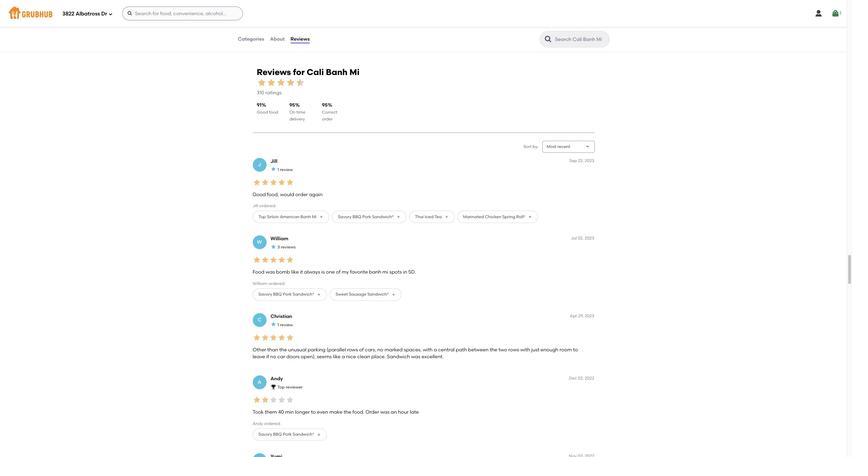Task type: locate. For each thing, give the bounding box(es) containing it.
1 horizontal spatial like
[[333, 354, 341, 360]]

Search Cali Banh Mi search field
[[555, 36, 607, 43]]

rows right two
[[509, 347, 519, 353]]

reviews inside button
[[291, 36, 310, 42]]

0 horizontal spatial mi
[[312, 215, 317, 219]]

bbq for the bottommost savory bbq pork sandwich* button
[[273, 433, 282, 437]]

food was bomb like it always is one of my favorite banh mi spots in sd.
[[253, 270, 416, 275]]

reviews for cali banh mi
[[257, 67, 360, 77]]

1 rows from the left
[[347, 347, 358, 353]]

was left the an
[[380, 410, 390, 416]]

savory bbq pork sandwich* button
[[332, 211, 407, 223], [253, 289, 327, 301], [253, 429, 327, 441]]

1 vertical spatial ordered:
[[269, 281, 286, 286]]

andy
[[271, 376, 283, 382], [253, 422, 263, 426]]

reviews right about
[[291, 36, 310, 42]]

1 horizontal spatial order
[[322, 117, 333, 122]]

review up would
[[280, 167, 293, 172]]

1 horizontal spatial banh
[[326, 67, 348, 77]]

top right trophy icon
[[278, 385, 285, 390]]

jill for jill
[[271, 158, 278, 164]]

a left nice
[[342, 354, 345, 360]]

was down spaces,
[[411, 354, 421, 360]]

of inside other than the unusual parking (parallel rows of cars, no marked spaces, with a central path between the two rows with just enough room to leave if no car doors open), seems like a nice clean place. sandwich was excellent.
[[359, 347, 364, 353]]

top
[[259, 215, 266, 219], [278, 385, 285, 390]]

savory for the bottommost savory bbq pork sandwich* button
[[259, 433, 272, 437]]

0 vertical spatial of
[[336, 270, 341, 275]]

top inside top sirloin american banh mi button
[[259, 215, 266, 219]]

savory bbq pork sandwich* for the 'plus icon' associated with the middle savory bbq pork sandwich* button
[[259, 292, 314, 297]]

1 horizontal spatial to
[[573, 347, 578, 353]]

1 horizontal spatial andy
[[271, 376, 283, 382]]

savory for the middle savory bbq pork sandwich* button
[[259, 292, 272, 297]]

2 vertical spatial bbq
[[273, 433, 282, 437]]

1 vertical spatial a
[[342, 354, 345, 360]]

iced
[[425, 215, 434, 219]]

0 vertical spatial 1 review
[[278, 167, 293, 172]]

2 horizontal spatial was
[[411, 354, 421, 360]]

spots
[[390, 270, 402, 275]]

to left even
[[311, 410, 316, 416]]

most
[[547, 144, 557, 149]]

1 vertical spatial william
[[253, 281, 268, 286]]

marinated
[[463, 215, 484, 219]]

andy ordered:
[[253, 422, 281, 426]]

good food, would order again
[[253, 192, 323, 198]]

plus icon image left thai
[[397, 215, 401, 219]]

1 vertical spatial review
[[280, 323, 293, 327]]

ordered: for them
[[264, 422, 281, 426]]

1 vertical spatial of
[[359, 347, 364, 353]]

savory bbq pork sandwich* for the 'plus icon' corresponding to the bottommost savory bbq pork sandwich* button
[[259, 433, 314, 437]]

1 vertical spatial top
[[278, 385, 285, 390]]

1 vertical spatial 02,
[[578, 376, 584, 381]]

on
[[289, 110, 295, 115]]

would
[[280, 192, 294, 198]]

0 vertical spatial william
[[271, 236, 288, 242]]

pork for the middle savory bbq pork sandwich* button
[[283, 292, 292, 297]]

95 up the on
[[289, 102, 295, 108]]

2 vertical spatial ordered:
[[264, 422, 281, 426]]

0 vertical spatial top
[[259, 215, 266, 219]]

1 horizontal spatial svg image
[[832, 9, 840, 18]]

2 vertical spatial 1
[[278, 323, 279, 327]]

2 vertical spatial pork
[[283, 433, 292, 437]]

search icon image
[[544, 35, 552, 43]]

categories
[[238, 36, 264, 42]]

2 vertical spatial 2023
[[585, 314, 595, 319]]

1 vertical spatial banh
[[301, 215, 311, 219]]

40
[[278, 410, 284, 416]]

1 vertical spatial reviews
[[257, 67, 291, 77]]

0 vertical spatial pork
[[362, 215, 371, 219]]

cali
[[307, 67, 324, 77]]

is
[[321, 270, 325, 275]]

no up place.
[[378, 347, 384, 353]]

svg image inside 1 button
[[832, 9, 840, 18]]

2 vertical spatial savory
[[259, 433, 272, 437]]

plus icon image for marinated chicken spring roll* button
[[528, 215, 532, 219]]

good down 91 in the top of the page
[[257, 110, 268, 115]]

310
[[257, 90, 264, 96]]

plus icon image
[[319, 215, 324, 219], [397, 215, 401, 219], [445, 215, 449, 219], [528, 215, 532, 219], [317, 293, 321, 297], [392, 293, 396, 297], [317, 433, 321, 437]]

0 vertical spatial mi
[[350, 67, 360, 77]]

just
[[531, 347, 540, 353]]

1 vertical spatial savory
[[259, 292, 272, 297]]

1
[[840, 10, 842, 16], [278, 167, 279, 172], [278, 323, 279, 327]]

0 horizontal spatial with
[[423, 347, 433, 353]]

1 horizontal spatial of
[[359, 347, 364, 353]]

02, right dec
[[578, 376, 584, 381]]

room
[[560, 347, 572, 353]]

reviews for reviews
[[291, 36, 310, 42]]

95 for 95 correct order
[[322, 102, 328, 108]]

banh for cali
[[326, 67, 348, 77]]

95 up correct
[[322, 102, 328, 108]]

0 vertical spatial review
[[280, 167, 293, 172]]

caret down icon image
[[585, 144, 590, 150]]

most recent
[[547, 144, 571, 149]]

1 1 review from the top
[[278, 167, 293, 172]]

food,
[[267, 192, 279, 198]]

ratings
[[265, 90, 282, 96]]

1 vertical spatial no
[[270, 354, 276, 360]]

the up car
[[279, 347, 287, 353]]

good up jill ordered:
[[253, 192, 266, 198]]

svg image
[[832, 9, 840, 18], [109, 12, 113, 16]]

1 vertical spatial savory bbq pork sandwich*
[[259, 292, 314, 297]]

95 inside 95 on time delivery
[[289, 102, 295, 108]]

ordered: up sirloin at the top left of the page
[[259, 204, 276, 208]]

1 vertical spatial andy
[[253, 422, 263, 426]]

0 horizontal spatial like
[[291, 270, 299, 275]]

make
[[329, 410, 343, 416]]

good
[[257, 110, 268, 115], [253, 192, 266, 198]]

2 95 from the left
[[322, 102, 328, 108]]

1 review from the top
[[280, 167, 293, 172]]

1 vertical spatial jill
[[253, 204, 258, 208]]

andy up trophy icon
[[271, 376, 283, 382]]

1 horizontal spatial jill
[[271, 158, 278, 164]]

2 with from the left
[[521, 347, 530, 353]]

star icon image
[[257, 78, 267, 87], [267, 78, 276, 87], [276, 78, 286, 87], [286, 78, 295, 87], [295, 78, 305, 87], [295, 78, 305, 87], [271, 167, 276, 172], [253, 178, 261, 187], [261, 178, 269, 187], [269, 178, 278, 187], [278, 178, 286, 187], [286, 178, 294, 187], [271, 244, 276, 250], [253, 256, 261, 264], [261, 256, 269, 264], [269, 256, 278, 264], [278, 256, 286, 264], [286, 256, 294, 264], [271, 322, 276, 327], [253, 334, 261, 342], [261, 334, 269, 342], [269, 334, 278, 342], [278, 334, 286, 342], [286, 334, 294, 342], [253, 396, 261, 404], [261, 396, 269, 404], [269, 396, 278, 404], [278, 396, 286, 404], [286, 396, 294, 404]]

95 inside 95 correct order
[[322, 102, 328, 108]]

2023 right "jul"
[[585, 236, 595, 241]]

like left it
[[291, 270, 299, 275]]

svg image left 1 button
[[815, 9, 823, 18]]

rows up nice
[[347, 347, 358, 353]]

a up the excellent.
[[434, 347, 437, 353]]

no right if
[[270, 354, 276, 360]]

2 vertical spatial savory bbq pork sandwich*
[[259, 433, 314, 437]]

plus icon image down even
[[317, 433, 321, 437]]

dr
[[101, 11, 107, 17]]

with left just
[[521, 347, 530, 353]]

review
[[280, 167, 293, 172], [280, 323, 293, 327]]

1 vertical spatial pork
[[283, 292, 292, 297]]

0 vertical spatial banh
[[326, 67, 348, 77]]

1 vertical spatial mi
[[312, 215, 317, 219]]

review down 'christian'
[[280, 323, 293, 327]]

with up the excellent.
[[423, 347, 433, 353]]

plus icon image for top sirloin american banh mi button
[[319, 215, 324, 219]]

banh
[[369, 270, 381, 275]]

0 vertical spatial was
[[266, 270, 275, 275]]

plus icon image inside sweet sausage sandwich* button
[[392, 293, 396, 297]]

was up 'william ordered:' in the bottom of the page
[[266, 270, 275, 275]]

3 2023 from the top
[[585, 314, 595, 319]]

with
[[423, 347, 433, 353], [521, 347, 530, 353]]

to inside other than the unusual parking (parallel rows of cars, no marked spaces, with a central path between the two rows with just enough room to leave if no car doors open), seems like a nice clean place. sandwich was excellent.
[[573, 347, 578, 353]]

2023 right 29,
[[585, 314, 595, 319]]

correct
[[322, 110, 338, 115]]

0 vertical spatial order
[[322, 117, 333, 122]]

top for top reviewer
[[278, 385, 285, 390]]

Sort by: field
[[547, 144, 571, 150]]

the left food.
[[344, 410, 351, 416]]

0 horizontal spatial to
[[311, 410, 316, 416]]

2 2023 from the top
[[585, 236, 595, 241]]

order down correct
[[322, 117, 333, 122]]

0 horizontal spatial no
[[270, 354, 276, 360]]

mi for reviews for cali banh mi
[[350, 67, 360, 77]]

Search for food, convenience, alcohol... search field
[[122, 7, 243, 20]]

1 horizontal spatial mi
[[350, 67, 360, 77]]

2023 right 22,
[[585, 158, 595, 163]]

2 1 review from the top
[[278, 323, 293, 327]]

1 vertical spatial was
[[411, 354, 421, 360]]

1 2023 from the top
[[585, 158, 595, 163]]

2023
[[585, 158, 595, 163], [585, 236, 595, 241], [585, 314, 595, 319]]

late
[[410, 410, 419, 416]]

savory for topmost savory bbq pork sandwich* button
[[338, 215, 352, 219]]

0 vertical spatial savory
[[338, 215, 352, 219]]

plus icon image for sweet sausage sandwich* button
[[392, 293, 396, 297]]

plus icon image inside marinated chicken spring roll* button
[[528, 215, 532, 219]]

1 horizontal spatial with
[[521, 347, 530, 353]]

reviews up ratings
[[257, 67, 291, 77]]

of up clean at the left bottom
[[359, 347, 364, 353]]

banh inside button
[[301, 215, 311, 219]]

banh for american
[[301, 215, 311, 219]]

pork for topmost savory bbq pork sandwich* button
[[362, 215, 371, 219]]

svg image right dr
[[127, 11, 133, 16]]

1 vertical spatial 1
[[278, 167, 279, 172]]

0 horizontal spatial andy
[[253, 422, 263, 426]]

0 vertical spatial good
[[257, 110, 268, 115]]

0 horizontal spatial order
[[295, 192, 308, 198]]

0 vertical spatial reviews
[[291, 36, 310, 42]]

0 horizontal spatial top
[[259, 215, 266, 219]]

william up 3 at left
[[271, 236, 288, 242]]

to
[[573, 347, 578, 353], [311, 410, 316, 416]]

jill
[[271, 158, 278, 164], [253, 204, 258, 208]]

svg image
[[815, 9, 823, 18], [127, 11, 133, 16]]

banh right cali
[[326, 67, 348, 77]]

0 horizontal spatial the
[[279, 347, 287, 353]]

ordered: down them
[[264, 422, 281, 426]]

andy down 'took'
[[253, 422, 263, 426]]

0 vertical spatial 1
[[840, 10, 842, 16]]

plus icon image left sweet
[[317, 293, 321, 297]]

1 horizontal spatial william
[[271, 236, 288, 242]]

the left two
[[490, 347, 498, 353]]

0 vertical spatial andy
[[271, 376, 283, 382]]

a
[[258, 380, 261, 386]]

dec
[[569, 376, 577, 381]]

0 vertical spatial jill
[[271, 158, 278, 164]]

1 vertical spatial order
[[295, 192, 308, 198]]

plus icon image for the bottommost savory bbq pork sandwich* button
[[317, 433, 321, 437]]

sort
[[524, 144, 532, 149]]

95 on time delivery
[[289, 102, 305, 122]]

02, right "jul"
[[578, 236, 584, 241]]

sausage
[[349, 292, 367, 297]]

0 horizontal spatial 95
[[289, 102, 295, 108]]

0 horizontal spatial william
[[253, 281, 268, 286]]

1 review up would
[[278, 167, 293, 172]]

1 horizontal spatial no
[[378, 347, 384, 353]]

0 vertical spatial bbq
[[353, 215, 361, 219]]

william down food
[[253, 281, 268, 286]]

top left sirloin at the top left of the page
[[259, 215, 266, 219]]

1 review down 'christian'
[[278, 323, 293, 327]]

bbq for topmost savory bbq pork sandwich* button
[[353, 215, 361, 219]]

1 for other than the unusual parking (parallel rows of cars, no marked spaces, with a central path between the two rows with just enough room to leave if no car doors open), seems like a nice clean place. sandwich was excellent.
[[278, 323, 279, 327]]

2 review from the top
[[280, 323, 293, 327]]

took them 40 min longer to even make the food. order was an hour late
[[253, 410, 419, 416]]

0 horizontal spatial a
[[342, 354, 345, 360]]

0 horizontal spatial banh
[[301, 215, 311, 219]]

a
[[434, 347, 437, 353], [342, 354, 345, 360]]

chicken
[[485, 215, 502, 219]]

1 horizontal spatial rows
[[509, 347, 519, 353]]

sirloin
[[267, 215, 279, 219]]

02,
[[578, 236, 584, 241], [578, 376, 584, 381]]

1 horizontal spatial top
[[278, 385, 285, 390]]

1 horizontal spatial 95
[[322, 102, 328, 108]]

0 vertical spatial 2023
[[585, 158, 595, 163]]

to right room at the right of the page
[[573, 347, 578, 353]]

1 horizontal spatial was
[[380, 410, 390, 416]]

3 reviews
[[278, 245, 296, 250]]

0 vertical spatial ordered:
[[259, 204, 276, 208]]

like down (parallel
[[333, 354, 341, 360]]

delivery
[[289, 117, 305, 122]]

between
[[468, 347, 489, 353]]

0 vertical spatial savory bbq pork sandwich*
[[338, 215, 394, 219]]

1 horizontal spatial svg image
[[815, 9, 823, 18]]

1 vertical spatial 2023
[[585, 236, 595, 241]]

order left again
[[295, 192, 308, 198]]

order
[[322, 117, 333, 122], [295, 192, 308, 198]]

of left 'my'
[[336, 270, 341, 275]]

plus icon image inside thai iced tea button
[[445, 215, 449, 219]]

0 vertical spatial 02,
[[578, 236, 584, 241]]

0 vertical spatial a
[[434, 347, 437, 353]]

2 vertical spatial savory bbq pork sandwich* button
[[253, 429, 327, 441]]

longer
[[295, 410, 310, 416]]

2022
[[585, 376, 595, 381]]

sandwich*
[[372, 215, 394, 219], [293, 292, 314, 297], [367, 292, 389, 297], [293, 433, 314, 437]]

plus icon image right tea
[[445, 215, 449, 219]]

review for christian
[[280, 323, 293, 327]]

1 vertical spatial savory bbq pork sandwich* button
[[253, 289, 327, 301]]

nice
[[346, 354, 356, 360]]

time
[[296, 110, 305, 115]]

0 horizontal spatial jill
[[253, 204, 258, 208]]

an
[[391, 410, 397, 416]]

0 horizontal spatial svg image
[[127, 11, 133, 16]]

food
[[253, 270, 265, 275]]

0 horizontal spatial of
[[336, 270, 341, 275]]

jul
[[571, 236, 577, 241]]

1 vertical spatial like
[[333, 354, 341, 360]]

albatross
[[76, 11, 100, 17]]

1 review for jill
[[278, 167, 293, 172]]

hour
[[398, 410, 409, 416]]

mi inside top sirloin american banh mi button
[[312, 215, 317, 219]]

1 95 from the left
[[289, 102, 295, 108]]

savory bbq pork sandwich*
[[338, 215, 394, 219], [259, 292, 314, 297], [259, 433, 314, 437]]

plus icon image down spots
[[392, 293, 396, 297]]

banh right american at the left top of page
[[301, 215, 311, 219]]

sd.
[[408, 270, 416, 275]]

plus icon image inside top sirloin american banh mi button
[[319, 215, 324, 219]]

apr 29, 2023
[[570, 314, 595, 319]]

29,
[[578, 314, 584, 319]]

leave
[[253, 354, 265, 360]]

plus icon image down again
[[319, 215, 324, 219]]

ordered: down bomb
[[269, 281, 286, 286]]

enough
[[541, 347, 559, 353]]

1 vertical spatial 1 review
[[278, 323, 293, 327]]

02, for took them 40 min longer to even make the food. order was an hour late
[[578, 376, 584, 381]]

mi
[[350, 67, 360, 77], [312, 215, 317, 219]]

always
[[304, 270, 320, 275]]

tea
[[435, 215, 442, 219]]

good inside '91 good food'
[[257, 110, 268, 115]]

w
[[257, 240, 262, 245]]

doors
[[287, 354, 300, 360]]

1 vertical spatial bbq
[[273, 292, 282, 297]]

310 ratings
[[257, 90, 282, 96]]

0 vertical spatial to
[[573, 347, 578, 353]]

categories button
[[238, 27, 265, 52]]

plus icon image right roll*
[[528, 215, 532, 219]]

0 horizontal spatial rows
[[347, 347, 358, 353]]

other
[[253, 347, 266, 353]]

1 vertical spatial to
[[311, 410, 316, 416]]

reviewer
[[286, 385, 303, 390]]

j
[[258, 162, 261, 168]]

2023 for path
[[585, 314, 595, 319]]

bbq
[[353, 215, 361, 219], [273, 292, 282, 297], [273, 433, 282, 437]]



Task type: vqa. For each thing, say whether or not it's contained in the screenshot.
Sides
no



Task type: describe. For each thing, give the bounding box(es) containing it.
mi for top sirloin american banh mi
[[312, 215, 317, 219]]

0 horizontal spatial svg image
[[109, 12, 113, 16]]

main navigation navigation
[[0, 0, 847, 27]]

2023 for sd.
[[585, 236, 595, 241]]

spaces,
[[404, 347, 422, 353]]

if
[[266, 354, 269, 360]]

plus icon image for thai iced tea button
[[445, 215, 449, 219]]

marked
[[385, 347, 403, 353]]

marinated chicken spring roll* button
[[457, 211, 538, 223]]

sort by:
[[524, 144, 539, 149]]

william for william ordered:
[[253, 281, 268, 286]]

william for william
[[271, 236, 288, 242]]

sweet sausage sandwich*
[[336, 292, 389, 297]]

02, for food was bomb like it always is one of my favorite banh mi spots in sd.
[[578, 236, 584, 241]]

1 for good food, would order again
[[278, 167, 279, 172]]

95 correct order
[[322, 102, 338, 122]]

order
[[366, 410, 379, 416]]

ordered: for food,
[[259, 204, 276, 208]]

top for top sirloin american banh mi
[[259, 215, 266, 219]]

jill for jill ordered:
[[253, 204, 258, 208]]

than
[[267, 347, 278, 353]]

food
[[269, 110, 278, 115]]

favorite
[[350, 270, 368, 275]]

andy for andy
[[271, 376, 283, 382]]

ordered: for was
[[269, 281, 286, 286]]

0 horizontal spatial was
[[266, 270, 275, 275]]

by:
[[533, 144, 539, 149]]

0 vertical spatial no
[[378, 347, 384, 353]]

reviews
[[281, 245, 296, 250]]

top sirloin american banh mi
[[259, 215, 317, 219]]

thai
[[415, 215, 424, 219]]

in
[[403, 270, 407, 275]]

plus icon image for topmost savory bbq pork sandwich* button
[[397, 215, 401, 219]]

pork for the bottommost savory bbq pork sandwich* button
[[283, 433, 292, 437]]

car
[[278, 354, 285, 360]]

sandwich* for topmost savory bbq pork sandwich* button
[[372, 215, 394, 219]]

0 vertical spatial like
[[291, 270, 299, 275]]

1 horizontal spatial the
[[344, 410, 351, 416]]

andy for andy ordered:
[[253, 422, 263, 426]]

22,
[[578, 158, 584, 163]]

3822 albatross dr
[[62, 11, 107, 17]]

even
[[317, 410, 328, 416]]

reviews button
[[290, 27, 310, 52]]

trophy icon image
[[271, 384, 276, 390]]

other than the unusual parking (parallel rows of cars, no marked spaces, with a central path between the two rows with just enough room to leave if no car doors open), seems like a nice clean place. sandwich was excellent.
[[253, 347, 578, 360]]

two
[[499, 347, 507, 353]]

(parallel
[[327, 347, 346, 353]]

min
[[285, 410, 294, 416]]

one
[[326, 270, 335, 275]]

sweet sausage sandwich* button
[[330, 289, 402, 301]]

1 inside button
[[840, 10, 842, 16]]

order inside 95 correct order
[[322, 117, 333, 122]]

it
[[300, 270, 303, 275]]

mi
[[383, 270, 388, 275]]

2 vertical spatial was
[[380, 410, 390, 416]]

1 with from the left
[[423, 347, 433, 353]]

top sirloin american banh mi button
[[253, 211, 329, 223]]

thai iced tea
[[415, 215, 442, 219]]

savory bbq pork sandwich* for topmost savory bbq pork sandwich* button's the 'plus icon'
[[338, 215, 394, 219]]

place.
[[371, 354, 386, 360]]

apr
[[570, 314, 577, 319]]

c
[[258, 317, 262, 323]]

like inside other than the unusual parking (parallel rows of cars, no marked spaces, with a central path between the two rows with just enough room to leave if no car doors open), seems like a nice clean place. sandwich was excellent.
[[333, 354, 341, 360]]

1 horizontal spatial a
[[434, 347, 437, 353]]

bomb
[[276, 270, 290, 275]]

marinated chicken spring roll*
[[463, 215, 526, 219]]

2 horizontal spatial the
[[490, 347, 498, 353]]

0 vertical spatial savory bbq pork sandwich* button
[[332, 211, 407, 223]]

jill ordered:
[[253, 204, 276, 208]]

seems
[[317, 354, 332, 360]]

american
[[280, 215, 300, 219]]

review for jill
[[280, 167, 293, 172]]

about button
[[270, 27, 285, 52]]

3822
[[62, 11, 74, 17]]

open),
[[301, 354, 316, 360]]

clean
[[357, 354, 370, 360]]

plus icon image for the middle savory bbq pork sandwich* button
[[317, 293, 321, 297]]

for
[[293, 67, 305, 77]]

unusual
[[288, 347, 307, 353]]

thai iced tea button
[[409, 211, 455, 223]]

sandwich* for the bottommost savory bbq pork sandwich* button
[[293, 433, 314, 437]]

food.
[[353, 410, 364, 416]]

sep 22, 2023
[[570, 158, 595, 163]]

sweet
[[336, 292, 348, 297]]

sandwich
[[387, 354, 410, 360]]

dec 02, 2022
[[569, 376, 595, 381]]

again
[[309, 192, 323, 198]]

recent
[[558, 144, 571, 149]]

william ordered:
[[253, 281, 286, 286]]

95 for 95 on time delivery
[[289, 102, 295, 108]]

sep
[[570, 158, 577, 163]]

was inside other than the unusual parking (parallel rows of cars, no marked spaces, with a central path between the two rows with just enough room to leave if no car doors open), seems like a nice clean place. sandwich was excellent.
[[411, 354, 421, 360]]

took
[[253, 410, 264, 416]]

1 vertical spatial good
[[253, 192, 266, 198]]

excellent.
[[422, 354, 444, 360]]

christian
[[271, 314, 292, 320]]

about
[[270, 36, 285, 42]]

2 rows from the left
[[509, 347, 519, 353]]

sandwich* for the middle savory bbq pork sandwich* button
[[293, 292, 314, 297]]

1 review for christian
[[278, 323, 293, 327]]

bbq for the middle savory bbq pork sandwich* button
[[273, 292, 282, 297]]

them
[[265, 410, 277, 416]]

reviews for reviews for cali banh mi
[[257, 67, 291, 77]]

roll*
[[516, 215, 526, 219]]

spring
[[502, 215, 515, 219]]



